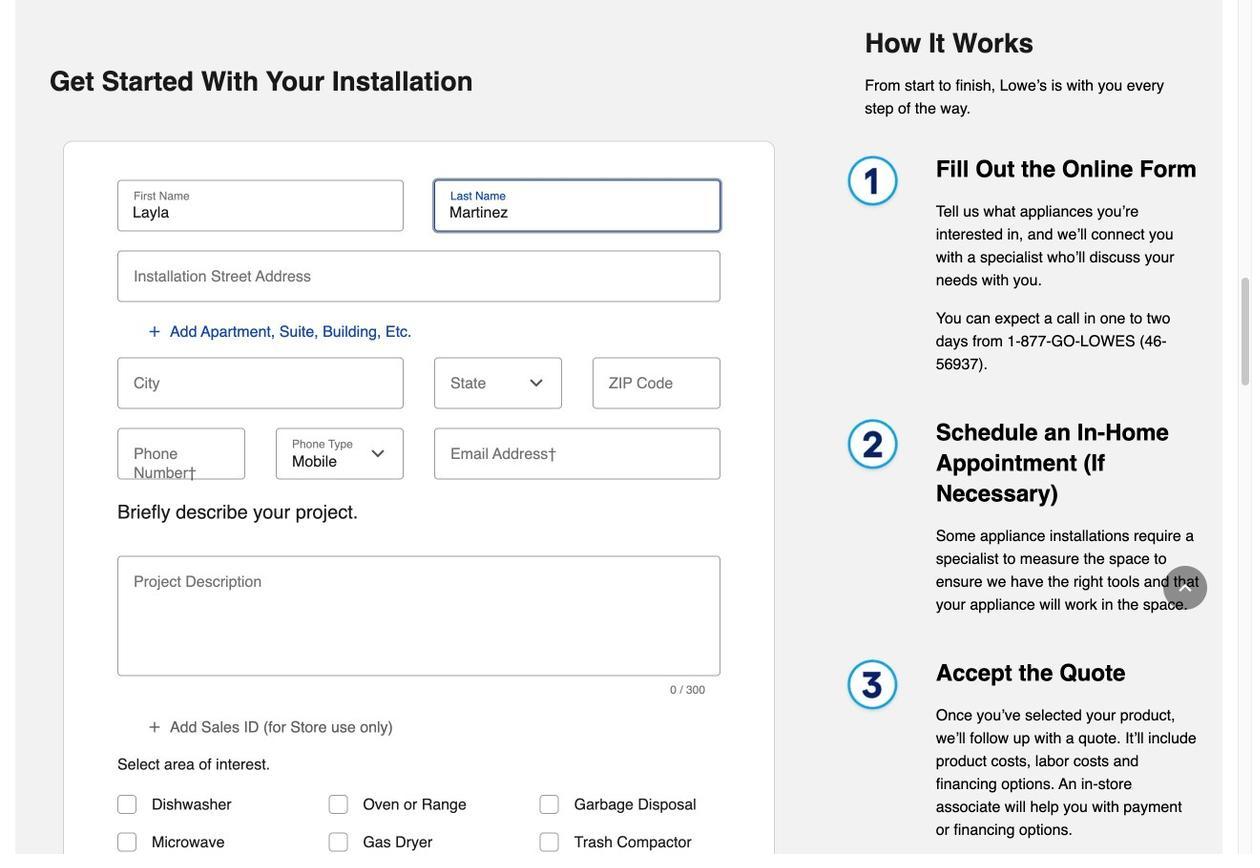 Task type: locate. For each thing, give the bounding box(es) containing it.
FirstName text field
[[125, 203, 396, 222]]

projectDescription text field
[[125, 583, 713, 667]]

an icon of a number three. image
[[838, 658, 906, 718]]

LastName text field
[[442, 203, 713, 222]]

address1 text field
[[125, 251, 713, 293]]

chevron up image
[[1176, 579, 1195, 598]]

scroll to top element
[[1164, 566, 1208, 610]]

emailAddress text field
[[442, 428, 713, 470]]

phoneNumber text field
[[125, 428, 238, 470]]



Task type: vqa. For each thing, say whether or not it's contained in the screenshot.
the bottommost The Plus icon
yes



Task type: describe. For each thing, give the bounding box(es) containing it.
plus image
[[147, 324, 162, 339]]

city text field
[[125, 357, 396, 399]]

an icon of a number two. image
[[838, 418, 906, 477]]

an icon of a number one. image
[[838, 154, 906, 214]]

plus image
[[147, 720, 162, 735]]

zipcode text field
[[601, 357, 713, 399]]



